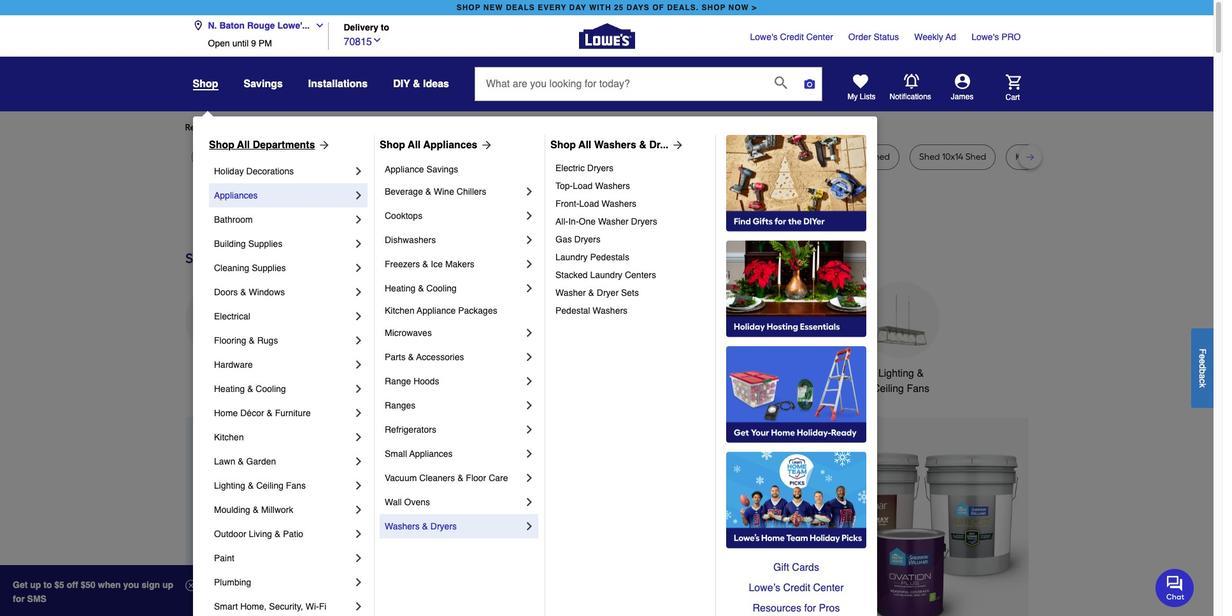 Task type: describe. For each thing, give the bounding box(es) containing it.
smart home, security, wi-fi link
[[214, 595, 352, 617]]

0 vertical spatial heating & cooling link
[[385, 276, 523, 301]]

decorations for holiday
[[246, 166, 294, 176]]

chevron right image for 'paint' link
[[352, 552, 365, 565]]

installations button
[[308, 73, 368, 96]]

arrow right image inside shop all washers & dr... link
[[669, 139, 684, 152]]

flooring
[[214, 336, 246, 346]]

cooktops
[[385, 211, 422, 221]]

doors & windows link
[[214, 280, 352, 305]]

cooktops link
[[385, 204, 523, 228]]

patio
[[283, 529, 303, 540]]

james button
[[932, 74, 993, 102]]

gas
[[556, 234, 572, 245]]

storage
[[808, 152, 840, 162]]

vacuum cleaners & floor care link
[[385, 466, 523, 491]]

you for more suggestions for you
[[414, 122, 429, 133]]

0 horizontal spatial lighting & ceiling fans
[[214, 481, 306, 491]]

day
[[569, 3, 587, 12]]

1 shop from the left
[[457, 3, 481, 12]]

weekly ad link
[[914, 31, 956, 43]]

lowe's credit center link
[[750, 31, 833, 43]]

lowe's for lowe's credit center
[[750, 32, 778, 42]]

load for front-
[[579, 199, 599, 209]]

fans inside lighting & ceiling fans
[[907, 383, 929, 395]]

quikrete
[[602, 152, 637, 162]]

0 horizontal spatial bathroom
[[214, 215, 253, 225]]

pedestal washers
[[556, 306, 628, 316]]

stick
[[301, 152, 321, 162]]

search image
[[775, 76, 787, 89]]

chevron down image inside n. baton rouge lowe'... "button"
[[310, 20, 325, 31]]

lowe's pro
[[972, 32, 1021, 42]]

diy & ideas button
[[393, 73, 449, 96]]

cart
[[1006, 93, 1020, 102]]

70815
[[344, 36, 372, 47]]

2 shop from the left
[[702, 3, 726, 12]]

chevron right image for parts & accessories
[[523, 351, 536, 364]]

0 horizontal spatial laundry
[[556, 252, 588, 262]]

building supplies
[[214, 239, 282, 249]]

you
[[123, 580, 139, 591]]

off
[[67, 580, 78, 591]]

appliances down holiday
[[214, 190, 258, 201]]

beverage & wine chillers link
[[385, 180, 523, 204]]

décor
[[240, 408, 264, 419]]

shed for shed 10x14 shed
[[919, 152, 940, 162]]

resources for pros link
[[726, 599, 866, 617]]

chevron right image for plumbing link
[[352, 577, 365, 589]]

chevron right image for building supplies
[[352, 238, 365, 250]]

small appliances
[[385, 449, 453, 459]]

1 vertical spatial fans
[[286, 481, 306, 491]]

gift cards link
[[726, 558, 866, 578]]

shop for shop all appliances
[[380, 140, 405, 151]]

& for diy & ideas button
[[413, 78, 420, 90]]

in-
[[568, 217, 579, 227]]

home inside button
[[806, 368, 833, 380]]

for left 'pros'
[[804, 603, 816, 615]]

electric
[[556, 163, 585, 173]]

& for flooring & rugs link on the left of the page
[[249, 336, 255, 346]]

deals.
[[667, 3, 699, 12]]

appliances up interior
[[423, 140, 477, 151]]

lawn
[[201, 152, 223, 162]]

a
[[1198, 374, 1208, 379]]

millwork
[[261, 505, 293, 515]]

1 horizontal spatial washer
[[598, 217, 629, 227]]

every
[[538, 3, 567, 12]]

stacked
[[556, 270, 588, 280]]

deals
[[506, 3, 535, 12]]

heating for the bottom heating & cooling link
[[214, 384, 245, 394]]

delivery to
[[344, 23, 389, 33]]

washers for front-load washers
[[602, 199, 636, 209]]

building
[[214, 239, 246, 249]]

centers
[[625, 270, 656, 280]]

holiday hosting essentials. image
[[726, 241, 866, 338]]

k
[[1198, 383, 1208, 388]]

lowe's for lowe's pro
[[972, 32, 999, 42]]

moulding
[[214, 505, 250, 515]]

savings button
[[244, 73, 283, 96]]

ceiling inside lighting & ceiling fans link
[[256, 481, 283, 491]]

lowe's
[[749, 583, 780, 594]]

9
[[251, 38, 256, 48]]

appliances inside "link"
[[409, 449, 453, 459]]

top-load washers link
[[556, 177, 706, 195]]

lowe's credit center link
[[726, 578, 866, 599]]

my lists
[[848, 92, 876, 101]]

plumbing
[[214, 578, 251, 588]]

lowe'...
[[277, 20, 310, 31]]

lowe's home improvement logo image
[[579, 8, 635, 64]]

washers down dryer
[[593, 306, 628, 316]]

chevron right image for cooktops
[[523, 210, 536, 222]]

kitchen for kitchen appliance packages
[[385, 306, 415, 316]]

for inside get up to $5 off $50 when you sign up for sms
[[13, 594, 25, 605]]

chevron right image for outdoor living & patio link
[[352, 528, 365, 541]]

electric dryers link
[[556, 159, 706, 177]]

bathroom button
[[669, 282, 746, 382]]

lighting & ceiling fans inside button
[[873, 368, 929, 395]]

& for freezers & ice makers link
[[422, 259, 428, 269]]

chevron right image for the topmost heating & cooling link
[[523, 282, 536, 295]]

chevron down image inside 70815 button
[[372, 35, 382, 45]]

rouge
[[247, 20, 275, 31]]

lowe's pro link
[[972, 31, 1021, 43]]

location image
[[193, 20, 203, 31]]

lighting inside button
[[878, 368, 914, 380]]

range
[[385, 377, 411, 387]]

lawn & garden
[[214, 457, 276, 467]]

departments
[[253, 140, 315, 151]]

washers down wall ovens
[[385, 522, 420, 532]]

more suggestions for you link
[[326, 122, 439, 134]]

& for beverage & wine chillers link
[[425, 187, 431, 197]]

outdoor living & patio link
[[214, 522, 352, 547]]

1 horizontal spatial arrow right image
[[1005, 529, 1018, 541]]

chevron right image for home décor & furniture link
[[352, 407, 365, 420]]

savings inside appliance savings 'link'
[[426, 164, 458, 175]]

cooling for the bottom heating & cooling link
[[256, 384, 286, 394]]

with
[[589, 3, 611, 12]]

chat invite button image
[[1156, 569, 1194, 608]]

chevron right image for electrical link
[[352, 310, 365, 323]]

appliances inside button
[[198, 368, 248, 380]]

fi
[[319, 602, 326, 612]]

arrow right image for shop all appliances
[[477, 139, 493, 152]]

& for moulding & millwork "link"
[[253, 505, 259, 515]]

heating & cooling for the topmost heating & cooling link
[[385, 283, 457, 294]]

1 vertical spatial appliance
[[417, 306, 456, 316]]

camera image
[[803, 78, 816, 90]]

refrigerator
[[474, 152, 522, 162]]

decorations for christmas
[[390, 383, 444, 395]]

get
[[13, 580, 28, 591]]

& for lawn & garden link
[[238, 457, 244, 467]]

flooring & rugs
[[214, 336, 278, 346]]

kitchen appliance packages link
[[385, 301, 536, 321]]

chevron right image for moulding & millwork
[[352, 504, 365, 517]]

open until 9 pm
[[208, 38, 272, 48]]

hardie
[[666, 152, 693, 162]]

moulding & millwork link
[[214, 498, 352, 522]]

all for washers
[[579, 140, 591, 151]]

chevron right image for beverage & wine chillers link
[[523, 185, 536, 198]]

chevron right image for the bottom heating & cooling link
[[352, 383, 365, 396]]

chevron right image for bathroom
[[352, 213, 365, 226]]

$50
[[81, 580, 96, 591]]

weekly ad
[[914, 32, 956, 42]]

ceiling inside lighting & ceiling fans
[[873, 383, 904, 395]]

stacked laundry centers link
[[556, 266, 706, 284]]

christmas decorations button
[[379, 282, 455, 397]]

chevron right image for hardware link
[[352, 359, 365, 371]]

lowe's home improvement notification center image
[[904, 74, 919, 89]]

moulding & millwork
[[214, 505, 293, 515]]

dryers down wall ovens link
[[431, 522, 457, 532]]

shop all washers & dr... link
[[550, 138, 684, 153]]

faucets
[[514, 368, 550, 380]]

arrow right image for shop all departments
[[315, 139, 330, 152]]

1 vertical spatial washer
[[556, 288, 586, 298]]

chevron right image for vacuum cleaners & floor care
[[523, 472, 536, 485]]

shop new deals every day with 25 days of deals. shop now >
[[457, 3, 757, 12]]

chevron right image for flooring & rugs
[[352, 334, 365, 347]]

all for departments
[[237, 140, 250, 151]]

heating & cooling for the bottom heating & cooling link
[[214, 384, 286, 394]]

dryers down "one"
[[574, 234, 601, 245]]

1 vertical spatial laundry
[[590, 270, 622, 280]]

lowe's home improvement cart image
[[1006, 74, 1021, 90]]

chevron right image for range hoods
[[523, 375, 536, 388]]

lowe's home improvement lists image
[[853, 74, 868, 89]]

get your home holiday-ready. image
[[726, 347, 866, 443]]

all-in-one washer dryers
[[556, 217, 657, 227]]

chevron right image for freezers & ice makers
[[523, 258, 536, 271]]

ice
[[431, 259, 443, 269]]

holiday decorations link
[[214, 159, 352, 183]]

bathroom inside button
[[685, 368, 730, 380]]



Task type: locate. For each thing, give the bounding box(es) containing it.
1 vertical spatial arrow right image
[[1005, 529, 1018, 541]]

1 up from the left
[[30, 580, 41, 591]]

center left order
[[806, 32, 833, 42]]

1 horizontal spatial shop
[[702, 3, 726, 12]]

lowe's wishes you and your family a happy hanukkah. image
[[185, 203, 1029, 235]]

beverage & wine chillers
[[385, 187, 486, 197]]

1 horizontal spatial lowe's
[[972, 32, 999, 42]]

lowe's inside 'link'
[[750, 32, 778, 42]]

chevron right image for smart home, security, wi-fi link
[[352, 601, 365, 613]]

0 vertical spatial fans
[[907, 383, 929, 395]]

suggestions
[[349, 122, 399, 133]]

0 vertical spatial supplies
[[248, 239, 282, 249]]

shop button
[[193, 78, 218, 90]]

supplies for cleaning supplies
[[252, 263, 286, 273]]

cooling for the topmost heating & cooling link
[[426, 283, 457, 294]]

0 horizontal spatial cooling
[[256, 384, 286, 394]]

smart for smart home, security, wi-fi
[[214, 602, 238, 612]]

1 horizontal spatial laundry
[[590, 270, 622, 280]]

load down electric dryers
[[573, 181, 593, 191]]

resources for pros
[[753, 603, 840, 615]]

2 lowe's from the left
[[972, 32, 999, 42]]

chevron right image for appliances
[[352, 189, 365, 202]]

chevron down image down delivery to
[[372, 35, 382, 45]]

1 horizontal spatial lighting & ceiling fans
[[873, 368, 929, 395]]

washer & dryer sets
[[556, 288, 639, 298]]

you left more
[[301, 122, 316, 133]]

& inside button
[[917, 368, 924, 380]]

lighting & ceiling fans
[[873, 368, 929, 395], [214, 481, 306, 491]]

center for lowe's credit center
[[813, 583, 844, 594]]

1 vertical spatial credit
[[783, 583, 810, 594]]

gas dryers link
[[556, 231, 706, 248]]

0 horizontal spatial arrow right image
[[315, 139, 330, 152]]

0 vertical spatial ceiling
[[873, 383, 904, 395]]

chevron right image for refrigerators
[[523, 424, 536, 436]]

1 horizontal spatial ceiling
[[873, 383, 904, 395]]

2 horizontal spatial all
[[579, 140, 591, 151]]

1 vertical spatial heating & cooling link
[[214, 377, 352, 401]]

shop all departments link
[[209, 138, 330, 153]]

1 horizontal spatial kitchen
[[385, 306, 415, 316]]

appliances
[[423, 140, 477, 151], [214, 190, 258, 201], [198, 368, 248, 380], [409, 449, 453, 459]]

center for lowe's credit center
[[806, 32, 833, 42]]

chevron right image for wall ovens link
[[523, 496, 536, 509]]

&
[[413, 78, 420, 90], [639, 140, 647, 151], [425, 187, 431, 197], [422, 259, 428, 269], [418, 283, 424, 294], [240, 287, 246, 298], [588, 288, 594, 298], [249, 336, 255, 346], [408, 352, 414, 362], [917, 368, 924, 380], [247, 384, 253, 394], [267, 408, 273, 419], [238, 457, 244, 467], [457, 473, 463, 484], [248, 481, 254, 491], [253, 505, 259, 515], [422, 522, 428, 532], [275, 529, 280, 540]]

3 all from the left
[[579, 140, 591, 151]]

0 vertical spatial bathroom
[[214, 215, 253, 225]]

credit inside 'link'
[[780, 32, 804, 42]]

windows
[[249, 287, 285, 298]]

dryers up gas dryers link
[[631, 217, 657, 227]]

shed right 10x14
[[966, 152, 986, 162]]

1 vertical spatial ceiling
[[256, 481, 283, 491]]

recommended searches for you heading
[[185, 122, 1029, 134]]

resources
[[753, 603, 801, 615]]

for down get
[[13, 594, 25, 605]]

1 horizontal spatial you
[[414, 122, 429, 133]]

lawn mower
[[201, 152, 253, 162]]

decorations inside button
[[390, 383, 444, 395]]

shop left now
[[702, 3, 726, 12]]

0 horizontal spatial heating & cooling
[[214, 384, 286, 394]]

shed right storage
[[869, 152, 890, 162]]

arrow right image
[[669, 139, 684, 152], [1005, 529, 1018, 541]]

lowe's credit center
[[749, 583, 844, 594]]

decorations
[[246, 166, 294, 176], [390, 383, 444, 395]]

cooling up home décor & furniture
[[256, 384, 286, 394]]

lowe's home team holiday picks. image
[[726, 452, 866, 549]]

0 horizontal spatial to
[[43, 580, 52, 591]]

kitchen up lawn
[[214, 433, 244, 443]]

front-
[[556, 199, 579, 209]]

1 vertical spatial supplies
[[252, 263, 286, 273]]

shed 10x14 shed
[[919, 152, 986, 162]]

b
[[1198, 369, 1208, 374]]

find gifts for the diyer. image
[[726, 135, 866, 232]]

christmas
[[394, 368, 440, 380]]

f e e d b a c k button
[[1191, 328, 1214, 408]]

0 vertical spatial lighting & ceiling fans
[[873, 368, 929, 395]]

chevron right image for kitchen
[[352, 431, 365, 444]]

0 vertical spatial lighting
[[878, 368, 914, 380]]

arrow right image
[[315, 139, 330, 152], [477, 139, 493, 152]]

0 horizontal spatial shop
[[209, 140, 234, 151]]

cart button
[[988, 74, 1021, 102]]

0 vertical spatial load
[[573, 181, 593, 191]]

0 vertical spatial to
[[381, 23, 389, 33]]

0 horizontal spatial kitchen
[[214, 433, 244, 443]]

& for the bottom heating & cooling link
[[247, 384, 253, 394]]

heating & cooling down freezers & ice makers at the top of page
[[385, 283, 457, 294]]

1 vertical spatial lighting & ceiling fans
[[214, 481, 306, 491]]

shop left new
[[457, 3, 481, 12]]

& for doors & windows link on the left top of page
[[240, 287, 246, 298]]

0 vertical spatial heating
[[385, 283, 416, 294]]

chevron right image for small appliances "link"
[[523, 448, 536, 461]]

1 vertical spatial lighting
[[214, 481, 245, 491]]

shop for shop all departments
[[209, 140, 234, 151]]

0 vertical spatial washer
[[598, 217, 629, 227]]

25 days of deals. don't miss deals every day. same-day delivery on in-stock orders placed by 2 p m. image
[[185, 417, 391, 617]]

you for recommended searches for you
[[301, 122, 316, 133]]

shed for shed
[[869, 152, 890, 162]]

electric dryers
[[556, 163, 613, 173]]

all up electric dryers
[[579, 140, 591, 151]]

e up b
[[1198, 359, 1208, 364]]

>
[[752, 3, 757, 12]]

garden
[[246, 457, 276, 467]]

0 horizontal spatial heating & cooling link
[[214, 377, 352, 401]]

appliances up cleaners
[[409, 449, 453, 459]]

washer down the "front-load washers"
[[598, 217, 629, 227]]

center inside 'link'
[[806, 32, 833, 42]]

lowe's down the > at right top
[[750, 32, 778, 42]]

fans
[[907, 383, 929, 395], [286, 481, 306, 491]]

front-load washers
[[556, 199, 636, 209]]

all up mower
[[237, 140, 250, 151]]

kitchen faucets
[[477, 368, 550, 380]]

& for lighting & ceiling fans link
[[248, 481, 254, 491]]

vacuum
[[385, 473, 417, 484]]

electrical link
[[214, 305, 352, 329]]

chevron right image for the dishwashers link
[[523, 234, 536, 247]]

70815 button
[[344, 33, 382, 49]]

bathroom
[[214, 215, 253, 225], [685, 368, 730, 380]]

hardie board
[[666, 152, 720, 162]]

heating & cooling up décor
[[214, 384, 286, 394]]

1 horizontal spatial chevron down image
[[372, 35, 382, 45]]

0 horizontal spatial ceiling
[[256, 481, 283, 491]]

credit up resources for pros link on the bottom right of page
[[783, 583, 810, 594]]

1 shop from the left
[[209, 140, 234, 151]]

chevron right image for lighting & ceiling fans link
[[352, 480, 365, 492]]

all for appliances
[[408, 140, 421, 151]]

gift
[[773, 563, 789, 574]]

1 vertical spatial kitchen
[[477, 368, 511, 380]]

1 horizontal spatial shop
[[380, 140, 405, 151]]

center up 'pros'
[[813, 583, 844, 594]]

1 vertical spatial chevron down image
[[372, 35, 382, 45]]

all up door interior
[[408, 140, 421, 151]]

washers up the "front-load washers"
[[595, 181, 630, 191]]

0 vertical spatial decorations
[[246, 166, 294, 176]]

now
[[729, 3, 749, 12]]

3 shed from the left
[[919, 152, 940, 162]]

kitchen inside button
[[477, 368, 511, 380]]

kitchen left faucets
[[477, 368, 511, 380]]

e up d
[[1198, 354, 1208, 359]]

smart for smart home
[[776, 368, 803, 380]]

you
[[301, 122, 316, 133], [414, 122, 429, 133]]

2 all from the left
[[408, 140, 421, 151]]

supplies up windows
[[252, 263, 286, 273]]

1 horizontal spatial home
[[806, 368, 833, 380]]

shop 25 days of deals by category image
[[185, 248, 1029, 269]]

bathroom link
[[214, 208, 352, 232]]

1 horizontal spatial heating
[[385, 283, 416, 294]]

holiday
[[214, 166, 244, 176]]

up right sign
[[162, 580, 173, 591]]

heating & cooling link up "furniture"
[[214, 377, 352, 401]]

4 shed from the left
[[966, 152, 986, 162]]

1 horizontal spatial bathroom
[[685, 368, 730, 380]]

wallpaper
[[323, 152, 365, 162]]

my lists link
[[848, 74, 876, 102]]

parts & accessories
[[385, 352, 464, 362]]

shop for shop all washers & dr...
[[550, 140, 576, 151]]

1 arrow right image from the left
[[315, 139, 330, 152]]

2 up from the left
[[162, 580, 173, 591]]

kitchen up microwaves
[[385, 306, 415, 316]]

chevron right image for microwaves link
[[523, 327, 536, 340]]

0 horizontal spatial arrow right image
[[669, 139, 684, 152]]

0 horizontal spatial chevron down image
[[310, 20, 325, 31]]

2 arrow right image from the left
[[477, 139, 493, 152]]

home décor & furniture link
[[214, 401, 352, 426]]

cooling up kitchen appliance packages
[[426, 283, 457, 294]]

0 horizontal spatial fans
[[286, 481, 306, 491]]

james
[[951, 92, 974, 101]]

savings down interior
[[426, 164, 458, 175]]

shop up lawn mower
[[209, 140, 234, 151]]

0 vertical spatial credit
[[780, 32, 804, 42]]

laundry down shop 25 days of deals by category image
[[590, 270, 622, 280]]

2 e from the top
[[1198, 359, 1208, 364]]

washers for shop all washers & dr...
[[594, 140, 636, 151]]

to right delivery
[[381, 23, 389, 33]]

vacuum cleaners & floor care
[[385, 473, 508, 484]]

laundry
[[556, 252, 588, 262], [590, 270, 622, 280]]

n. baton rouge lowe'...
[[208, 20, 310, 31]]

2 vertical spatial kitchen
[[214, 433, 244, 443]]

to inside get up to $5 off $50 when you sign up for sms
[[43, 580, 52, 591]]

lists
[[860, 92, 876, 101]]

chevron right image
[[352, 165, 365, 178], [523, 185, 536, 198], [523, 234, 536, 247], [523, 282, 536, 295], [352, 310, 365, 323], [523, 327, 536, 340], [352, 359, 365, 371], [352, 383, 365, 396], [352, 407, 365, 420], [523, 448, 536, 461], [352, 455, 365, 468], [352, 480, 365, 492], [523, 496, 536, 509], [523, 520, 536, 533], [352, 528, 365, 541], [352, 552, 365, 565], [352, 577, 365, 589], [352, 601, 365, 613]]

appliance up microwaves link
[[417, 306, 456, 316]]

0 horizontal spatial lowe's
[[750, 32, 778, 42]]

chevron right image for cleaning supplies
[[352, 262, 365, 275]]

smart home, security, wi-fi
[[214, 602, 326, 612]]

1 vertical spatial savings
[[426, 164, 458, 175]]

chevron right image for holiday decorations link
[[352, 165, 365, 178]]

chevron down image left delivery
[[310, 20, 325, 31]]

0 vertical spatial chevron down image
[[310, 20, 325, 31]]

shop all appliances
[[380, 140, 477, 151]]

1 all from the left
[[237, 140, 250, 151]]

wall ovens link
[[385, 491, 523, 515]]

washer down stacked
[[556, 288, 586, 298]]

load for top-
[[573, 181, 593, 191]]

1 vertical spatial home
[[214, 408, 238, 419]]

for up shop all appliances
[[401, 122, 412, 133]]

arrow right image inside shop all departments link
[[315, 139, 330, 152]]

washers down top-load washers link
[[602, 199, 636, 209]]

heating & cooling link down makers
[[385, 276, 523, 301]]

1 vertical spatial smart
[[214, 602, 238, 612]]

1 horizontal spatial arrow right image
[[477, 139, 493, 152]]

shed left outdoor
[[749, 152, 770, 162]]

chevron right image
[[352, 189, 365, 202], [523, 210, 536, 222], [352, 213, 365, 226], [352, 238, 365, 250], [523, 258, 536, 271], [352, 262, 365, 275], [352, 286, 365, 299], [352, 334, 365, 347], [523, 351, 536, 364], [523, 375, 536, 388], [523, 399, 536, 412], [523, 424, 536, 436], [352, 431, 365, 444], [523, 472, 536, 485], [352, 504, 365, 517]]

0 horizontal spatial shop
[[457, 3, 481, 12]]

2 horizontal spatial kitchen
[[477, 368, 511, 380]]

load up "one"
[[579, 199, 599, 209]]

notifications
[[890, 92, 931, 101]]

supplies up cleaning supplies
[[248, 239, 282, 249]]

shop up door
[[380, 140, 405, 151]]

2 shed from the left
[[869, 152, 890, 162]]

1 horizontal spatial savings
[[426, 164, 458, 175]]

3 shop from the left
[[550, 140, 576, 151]]

0 vertical spatial cooling
[[426, 283, 457, 294]]

2 you from the left
[[414, 122, 429, 133]]

0 horizontal spatial decorations
[[246, 166, 294, 176]]

1 vertical spatial heating
[[214, 384, 245, 394]]

chevron right image for ranges
[[523, 399, 536, 412]]

appliance down door
[[385, 164, 424, 175]]

smart inside button
[[776, 368, 803, 380]]

credit for lowe's
[[780, 32, 804, 42]]

free same-day delivery when you order 1 gallon or more of paint by 2 p m. image
[[411, 417, 1029, 617]]

appliances down flooring
[[198, 368, 248, 380]]

for up departments
[[288, 122, 299, 133]]

1 horizontal spatial heating & cooling
[[385, 283, 457, 294]]

0 vertical spatial smart
[[776, 368, 803, 380]]

1 horizontal spatial cooling
[[426, 283, 457, 294]]

1 lowe's from the left
[[750, 32, 778, 42]]

doors & windows
[[214, 287, 285, 298]]

heating down hardware at the bottom left of the page
[[214, 384, 245, 394]]

2 shop from the left
[[380, 140, 405, 151]]

laundry up stacked
[[556, 252, 588, 262]]

0 vertical spatial appliance
[[385, 164, 424, 175]]

& inside button
[[413, 78, 420, 90]]

savings down pm
[[244, 78, 283, 90]]

& inside "link"
[[253, 505, 259, 515]]

shed for shed outdoor storage
[[749, 152, 770, 162]]

cleaning supplies link
[[214, 256, 352, 280]]

0 vertical spatial center
[[806, 32, 833, 42]]

0 horizontal spatial you
[[301, 122, 316, 133]]

shed left 10x14
[[919, 152, 940, 162]]

0 horizontal spatial heating
[[214, 384, 245, 394]]

more suggestions for you
[[326, 122, 429, 133]]

arrow right image up appliance savings 'link' at the left of the page
[[477, 139, 493, 152]]

recommended searches for you
[[185, 122, 316, 133]]

1 you from the left
[[301, 122, 316, 133]]

0 vertical spatial home
[[806, 368, 833, 380]]

outdoor living & patio
[[214, 529, 303, 540]]

0 vertical spatial laundry
[[556, 252, 588, 262]]

arrow right image down more
[[315, 139, 330, 152]]

kitchen for kitchen faucets
[[477, 368, 511, 380]]

of
[[652, 3, 664, 12]]

washer & dryer sets link
[[556, 284, 706, 302]]

0 horizontal spatial all
[[237, 140, 250, 151]]

smart home button
[[766, 282, 843, 382]]

1 horizontal spatial all
[[408, 140, 421, 151]]

1 vertical spatial center
[[813, 583, 844, 594]]

dryers up top-load washers
[[587, 163, 613, 173]]

appliance inside 'link'
[[385, 164, 424, 175]]

& for parts & accessories 'link'
[[408, 352, 414, 362]]

top-load washers
[[556, 181, 630, 191]]

credit up search icon
[[780, 32, 804, 42]]

1 vertical spatial bathroom
[[685, 368, 730, 380]]

None search field
[[475, 67, 822, 113]]

freezers
[[385, 259, 420, 269]]

decorations down christmas
[[390, 383, 444, 395]]

shop up toilet
[[550, 140, 576, 151]]

shed outdoor storage
[[749, 152, 840, 162]]

& for washers & dryers link
[[422, 522, 428, 532]]

all-in-one washer dryers link
[[556, 213, 706, 231]]

refrigerators
[[385, 425, 436, 435]]

lighting
[[878, 368, 914, 380], [214, 481, 245, 491]]

1 shed from the left
[[749, 152, 770, 162]]

1 horizontal spatial lighting
[[878, 368, 914, 380]]

0 horizontal spatial home
[[214, 408, 238, 419]]

1 vertical spatial heating & cooling
[[214, 384, 286, 394]]

& for the topmost heating & cooling link
[[418, 283, 424, 294]]

laundry pedestals
[[556, 252, 629, 262]]

0 vertical spatial savings
[[244, 78, 283, 90]]

hoods
[[414, 377, 439, 387]]

you up shop all appliances
[[414, 122, 429, 133]]

0 horizontal spatial smart
[[214, 602, 238, 612]]

1 horizontal spatial to
[[381, 23, 389, 33]]

ovens
[[404, 498, 430, 508]]

1 vertical spatial to
[[43, 580, 52, 591]]

hardware
[[214, 360, 253, 370]]

arrow right image inside shop all appliances link
[[477, 139, 493, 152]]

to left $5
[[43, 580, 52, 591]]

shop
[[209, 140, 234, 151], [380, 140, 405, 151], [550, 140, 576, 151]]

credit for lowe's
[[783, 583, 810, 594]]

rugs
[[257, 336, 278, 346]]

0 horizontal spatial up
[[30, 580, 41, 591]]

up up sms
[[30, 580, 41, 591]]

1 horizontal spatial decorations
[[390, 383, 444, 395]]

wine
[[434, 187, 454, 197]]

$5
[[54, 580, 64, 591]]

shop new deals every day with 25 days of deals. shop now > link
[[454, 0, 760, 15]]

chevron right image for lawn & garden link
[[352, 455, 365, 468]]

cleaners
[[419, 473, 455, 484]]

1 e from the top
[[1198, 354, 1208, 359]]

2 horizontal spatial shop
[[550, 140, 576, 151]]

chevron right image for washers & dryers link
[[523, 520, 536, 533]]

lowe's left pro
[[972, 32, 999, 42]]

e
[[1198, 354, 1208, 359], [1198, 359, 1208, 364]]

1 horizontal spatial fans
[[907, 383, 929, 395]]

1 horizontal spatial smart
[[776, 368, 803, 380]]

washers for top-load washers
[[595, 181, 630, 191]]

chevron right image for doors & windows
[[352, 286, 365, 299]]

heating down freezers
[[385, 283, 416, 294]]

& for washer & dryer sets link
[[588, 288, 594, 298]]

1 vertical spatial decorations
[[390, 383, 444, 395]]

lowe's credit center
[[750, 32, 833, 42]]

& inside 'link'
[[408, 352, 414, 362]]

washers up quikrete
[[594, 140, 636, 151]]

0 vertical spatial arrow right image
[[669, 139, 684, 152]]

decorations down peel
[[246, 166, 294, 176]]

0 horizontal spatial savings
[[244, 78, 283, 90]]

supplies for building supplies
[[248, 239, 282, 249]]

chevron down image
[[310, 20, 325, 31], [372, 35, 382, 45]]

arrow left image
[[422, 529, 435, 541]]

smart home
[[776, 368, 833, 380]]

0 horizontal spatial lighting
[[214, 481, 245, 491]]

days
[[627, 3, 650, 12]]

1 horizontal spatial heating & cooling link
[[385, 276, 523, 301]]

peel stick wallpaper
[[283, 152, 365, 162]]

heating for the topmost heating & cooling link
[[385, 283, 416, 294]]

board
[[695, 152, 720, 162]]

until
[[232, 38, 249, 48]]

0 horizontal spatial washer
[[556, 288, 586, 298]]

diy
[[393, 78, 410, 90]]

0 vertical spatial kitchen
[[385, 306, 415, 316]]

1 vertical spatial cooling
[[256, 384, 286, 394]]

dryer
[[597, 288, 619, 298]]

Search Query text field
[[475, 68, 764, 101]]



Task type: vqa. For each thing, say whether or not it's contained in the screenshot.
IF
no



